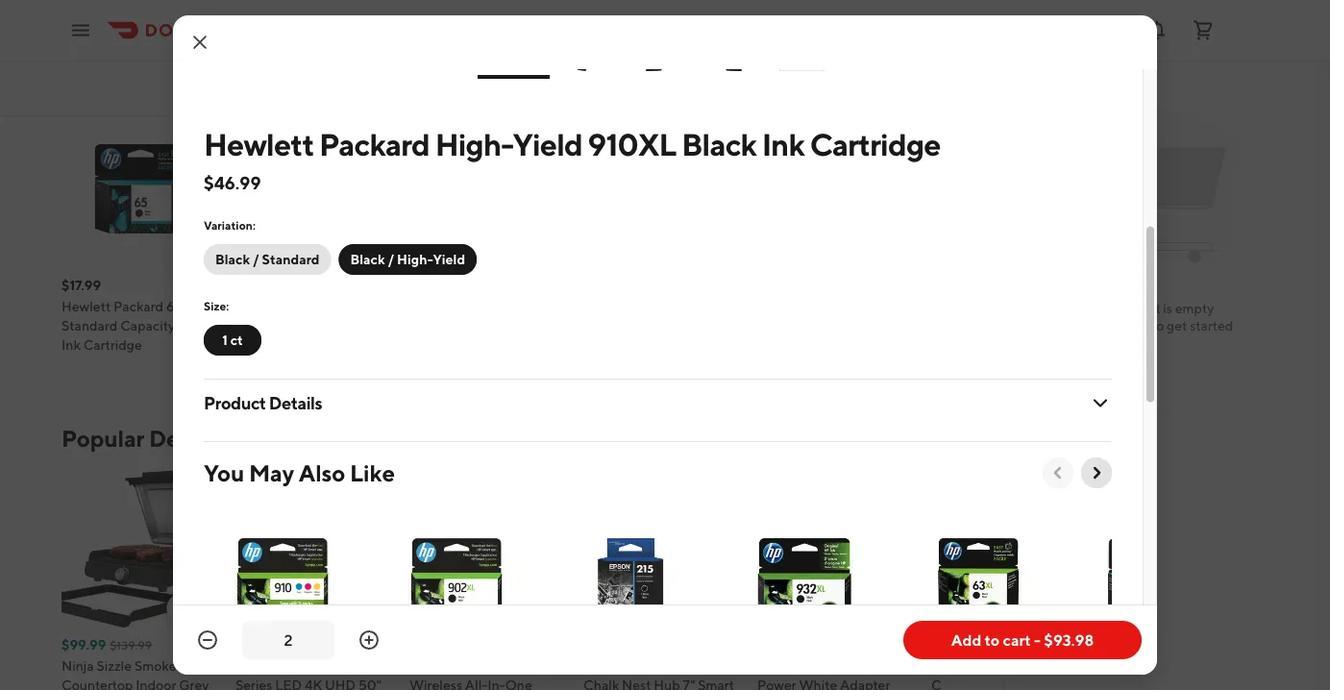 Task type: vqa. For each thing, say whether or not it's contained in the screenshot.
'Close' icon
yes



Task type: describe. For each thing, give the bounding box(es) containing it.
hub
[[654, 678, 681, 690]]

hewlett packard envy 6065e wireless all-in- one inkjet with 3 months of instant ink with hp plus printer
[[932, 299, 1086, 392]]

you
[[204, 459, 244, 487]]

$99.99
[[62, 638, 106, 653]]

standard inside $17.99 hewlett packard 65 standard capacity black ink cartridge
[[62, 318, 118, 334]]

&
[[150, 65, 165, 93]]

hewlett packard 910 standard capacity black ink cartridge image
[[758, 110, 916, 269]]

smokeless
[[134, 659, 199, 675]]

your cart is empty add items to get started
[[1087, 300, 1234, 334]]

(500
[[236, 338, 268, 353]]

led
[[275, 678, 302, 690]]

countertop
[[62, 678, 133, 690]]

2 see from the top
[[795, 431, 818, 447]]

insignia multipurpose 8.5" x 11" white paper (500 ct) image
[[236, 110, 394, 269]]

notification bell image
[[1146, 19, 1169, 42]]

printers
[[62, 65, 146, 93]]

google 2nd generation chalk nest hub 7" smart display with google assistant image
[[584, 470, 742, 628]]

add inside button
[[952, 631, 982, 650]]

black / high-yield button
[[339, 244, 477, 275]]

canon pixma wireless all-in-one black inkjet printer tr4720 image
[[584, 110, 742, 269]]

in-
[[488, 678, 506, 690]]

samsung
[[236, 659, 292, 675]]

google 2nd generation chalk nest hub 7" smar
[[584, 659, 735, 690]]

one
[[932, 338, 959, 353]]

add for "canon pixma ts6420a wireless all-in-one inkjet black printer" image
[[526, 601, 553, 617]]

product details button
[[204, 380, 1113, 426]]

your
[[1106, 300, 1135, 316]]

google
[[584, 659, 629, 675]]

0 vertical spatial with
[[999, 338, 1026, 353]]

1 see from the top
[[795, 71, 818, 87]]

apple inside $799.99 apple macbook air m1 chip 8gb 13.3" spac
[[932, 659, 969, 675]]

20
[[797, 659, 815, 675]]

tu690t
[[329, 659, 381, 675]]

to inside your cart is empty add items to get started
[[1152, 318, 1165, 334]]

2 see all from the top
[[795, 431, 838, 447]]

class
[[294, 659, 327, 675]]

2 text field
[[254, 630, 323, 651]]

1 vertical spatial with
[[1014, 357, 1041, 373]]

details
[[269, 392, 322, 413]]

$139.99
[[110, 639, 152, 652]]

$46.99
[[204, 172, 261, 193]]

size: 1 ct
[[204, 299, 243, 348]]

hewlett packard high-yield 910xl black ink cartridge
[[204, 126, 941, 162]]

cartridge inside $17.99 hewlett packard 65 standard capacity black ink cartridge
[[83, 338, 142, 353]]

13.3"
[[995, 678, 1024, 690]]

/ for standard
[[253, 251, 259, 267]]

packard for 6065e
[[984, 299, 1034, 315]]

may
[[249, 459, 294, 487]]

black / standard
[[215, 251, 320, 267]]

m1
[[1053, 659, 1071, 675]]

canon pixma ts6420a wireless all-in-one inkjet black printer image
[[410, 470, 568, 628]]

black / high-yield
[[350, 251, 466, 267]]

$93.98
[[1045, 631, 1094, 650]]

indoor
[[136, 678, 176, 690]]

canon
[[410, 659, 450, 675]]

like
[[350, 459, 395, 487]]

all- inside canon pixma ts6420a wireless all-in-on
[[465, 678, 488, 690]]

2nd
[[632, 659, 655, 675]]

plus
[[932, 376, 958, 392]]

all- inside the hewlett packard envy 6065e wireless all-in- one inkjet with 3 months of instant ink with hp plus printer
[[1032, 318, 1055, 334]]

add for google 2nd generation chalk nest hub 7" smart display with google assistant image in the bottom of the page
[[700, 601, 727, 617]]

started
[[1191, 318, 1234, 334]]

is
[[1164, 300, 1173, 316]]

envy
[[1036, 299, 1075, 315]]

8gb
[[964, 678, 992, 690]]

ink inside $17.99 hewlett packard 65 standard capacity black ink cartridge
[[62, 338, 81, 353]]

hewlett packard 63xl high-yield black ink cartridge image
[[900, 504, 1059, 663]]

add for the apple 20 watt usb-c power white adapter image
[[874, 601, 901, 617]]

macbook
[[971, 659, 1030, 675]]

pixma
[[453, 659, 498, 675]]

1 see all from the top
[[795, 71, 838, 87]]

epson 215 standard capacity black ink cartridges image
[[552, 504, 711, 663]]

previous button of carousel image for the top next button of carousel icon
[[879, 429, 898, 449]]

apple inside apple 20 watt usb-c power white adapter
[[758, 659, 795, 675]]

insignia multipurpose 8.5" x 11" white paper (500 ct)
[[236, 299, 368, 353]]

0 items, open order cart image
[[1192, 19, 1215, 42]]

add for insignia multipurpose 8.5" x 11" white paper (500 ct) image
[[352, 241, 379, 257]]

ink inside dialog
[[762, 126, 805, 162]]

in-
[[1055, 318, 1072, 334]]

4k
[[305, 678, 322, 690]]

nest
[[622, 678, 651, 690]]

hewlett for hewlett packard high-yield 910xl black ink cartridge
[[204, 126, 314, 162]]

paper
[[331, 318, 368, 334]]

air
[[1033, 659, 1051, 675]]

printers & supplies link
[[62, 64, 261, 95]]

$379.99
[[290, 639, 334, 652]]

decrease quantity by 1 image
[[196, 629, 219, 652]]

next button of carousel image inside hewlett packard high-yield 910xl black ink cartridge dialog
[[1088, 463, 1107, 483]]

add inside your cart is empty add items to get started
[[1087, 318, 1114, 334]]

$99.99 $139.99 ninja sizzle smokeless countertop indoor gre
[[62, 638, 209, 690]]

black inside $17.99 hewlett packard 65 standard capacity black ink cartridge
[[178, 318, 212, 334]]

popular deals link
[[62, 424, 208, 454]]

$279.99 $379.99 samsung class tu690t series led 4k uhd 50
[[236, 638, 382, 690]]

canon pixma ts6420a wireless all-in-on
[[410, 659, 557, 690]]



Task type: locate. For each thing, give the bounding box(es) containing it.
1 vertical spatial to
[[985, 631, 1000, 650]]

0 vertical spatial see
[[795, 71, 818, 87]]

2 all from the top
[[821, 431, 838, 447]]

you may also like
[[204, 459, 395, 487]]

empty
[[1176, 300, 1215, 316]]

8.5"
[[236, 318, 260, 334]]

wireless inside the hewlett packard envy 6065e wireless all-in- one inkjet with 3 months of instant ink with hp plus printer
[[976, 318, 1029, 334]]

black
[[682, 126, 757, 162], [215, 251, 250, 267], [350, 251, 385, 267], [178, 318, 212, 334]]

0 vertical spatial to
[[1152, 318, 1165, 334]]

0 horizontal spatial previous button of carousel image
[[879, 429, 898, 449]]

0 horizontal spatial hewlett
[[62, 299, 111, 315]]

x
[[263, 318, 270, 334]]

1 vertical spatial previous button of carousel image
[[1049, 463, 1068, 483]]

capacity
[[120, 318, 175, 334]]

white inside apple 20 watt usb-c power white adapter
[[800, 678, 838, 690]]

2 horizontal spatial ink
[[992, 357, 1012, 373]]

/ inside black / standard button
[[253, 251, 259, 267]]

1 vertical spatial yield
[[433, 251, 466, 267]]

0 vertical spatial high-
[[435, 126, 513, 162]]

/ for high-
[[388, 251, 394, 267]]

1 vertical spatial next button of carousel image
[[1088, 463, 1107, 483]]

add down variation:
[[178, 241, 205, 257]]

apple up power
[[758, 659, 795, 675]]

high- for /
[[397, 251, 433, 267]]

printer
[[961, 376, 1003, 392]]

apple 20 watt usb-c power white adapter
[[758, 659, 895, 690]]

close image
[[188, 31, 212, 54]]

add up the 'ts6420a'
[[526, 601, 553, 617]]

hewlett packard 910 standard capacity multi-color ink cartridges (3 ct) image
[[204, 504, 363, 663]]

items
[[1116, 318, 1149, 334]]

11"
[[272, 318, 288, 334]]

black inside button
[[350, 251, 385, 267]]

uhd
[[325, 678, 356, 690]]

yield for /
[[433, 251, 466, 267]]

1 vertical spatial see all link
[[784, 424, 850, 454]]

1 vertical spatial wireless
[[410, 678, 463, 690]]

hewlett packard 902xl high-yield black ink cartridge image
[[378, 504, 537, 663]]

with
[[999, 338, 1026, 353], [1014, 357, 1041, 373]]

add up increase quantity by 1 image
[[352, 601, 379, 617]]

add up c
[[874, 601, 901, 617]]

hp
[[1044, 357, 1063, 373]]

chalk
[[584, 678, 620, 690]]

product details
[[204, 392, 322, 413]]

1 all from the top
[[821, 71, 838, 87]]

ct)
[[270, 338, 287, 353]]

1 horizontal spatial apple
[[932, 659, 969, 675]]

to left get
[[1152, 318, 1165, 334]]

brother tn660 high-yield black toner cartridge image
[[410, 110, 568, 269]]

inkjet
[[961, 338, 996, 353]]

3
[[1029, 338, 1036, 353]]

cart inside button
[[1003, 631, 1032, 650]]

high-
[[435, 126, 513, 162], [397, 251, 433, 267]]

1 see all link from the top
[[784, 64, 850, 95]]

0 horizontal spatial all-
[[465, 678, 488, 690]]

size:
[[204, 299, 229, 313]]

also
[[299, 459, 346, 487]]

0 horizontal spatial cart
[[1003, 631, 1032, 650]]

1 vertical spatial standard
[[62, 318, 118, 334]]

1 horizontal spatial next button of carousel image
[[1088, 463, 1107, 483]]

1 horizontal spatial yield
[[513, 126, 583, 162]]

insignia
[[236, 299, 283, 315]]

packard inside the hewlett packard envy 6065e wireless all-in- one inkjet with 3 months of instant ink with hp plus printer
[[984, 299, 1034, 315]]

yield for packard
[[513, 126, 583, 162]]

add for samsung class tu690t series led 4k uhd 50" tizen smart tv image
[[352, 601, 379, 617]]

hewlett up 6065e at the top right of the page
[[932, 299, 981, 315]]

910xl
[[588, 126, 677, 162]]

0 vertical spatial cart
[[1137, 300, 1161, 316]]

add for hewlett packard 65 standard capacity black ink cartridge image
[[178, 241, 205, 257]]

previous button of carousel image
[[879, 429, 898, 449], [1049, 463, 1068, 483]]

yield
[[513, 126, 583, 162], [433, 251, 466, 267]]

0 horizontal spatial yield
[[433, 251, 466, 267]]

black down variation:
[[215, 251, 250, 267]]

wireless up inkjet
[[976, 318, 1029, 334]]

$799.99 apple macbook air m1 chip 8gb 13.3" spac
[[932, 638, 1071, 690]]

black up multipurpose
[[350, 251, 385, 267]]

apple up chip
[[932, 659, 969, 675]]

0 vertical spatial wireless
[[976, 318, 1029, 334]]

0 vertical spatial yield
[[513, 126, 583, 162]]

/ inside black / high-yield button
[[388, 251, 394, 267]]

$279.99
[[236, 638, 287, 653]]

empty retail cart image
[[1070, 96, 1251, 277]]

wireless inside canon pixma ts6420a wireless all-in-on
[[410, 678, 463, 690]]

2 horizontal spatial hewlett
[[932, 299, 981, 315]]

months
[[1039, 338, 1086, 353]]

white inside insignia multipurpose 8.5" x 11" white paper (500 ct)
[[290, 318, 329, 334]]

0 horizontal spatial standard
[[62, 318, 118, 334]]

white down 20
[[800, 678, 838, 690]]

yield inside button
[[433, 251, 466, 267]]

1 horizontal spatial /
[[388, 251, 394, 267]]

add up the decrease quantity by 1 icon
[[178, 601, 205, 617]]

1 apple from the left
[[758, 659, 795, 675]]

all- down pixma
[[465, 678, 488, 690]]

hewlett
[[204, 126, 314, 162], [62, 299, 111, 315], [932, 299, 981, 315]]

black inside button
[[215, 251, 250, 267]]

ninja sizzle smokeless countertop indoor grey & silver grill & griddle image
[[62, 470, 220, 628]]

apple
[[758, 659, 795, 675], [932, 659, 969, 675]]

cart left 'is'
[[1137, 300, 1161, 316]]

1 vertical spatial high-
[[397, 251, 433, 267]]

all- up 3
[[1032, 318, 1055, 334]]

hewlett inside dialog
[[204, 126, 314, 162]]

high- for packard
[[435, 126, 513, 162]]

popular deals
[[62, 425, 208, 452]]

cartridge inside dialog
[[810, 126, 941, 162]]

1 horizontal spatial white
[[800, 678, 838, 690]]

0 vertical spatial ink
[[762, 126, 805, 162]]

1 horizontal spatial standard
[[262, 251, 320, 267]]

cart left -
[[1003, 631, 1032, 650]]

1 horizontal spatial cartridge
[[810, 126, 941, 162]]

2 vertical spatial ink
[[992, 357, 1012, 373]]

0 horizontal spatial apple
[[758, 659, 795, 675]]

hewlett packard high-yield 910xl black ink cartridge dialog
[[173, 0, 1233, 690]]

0 horizontal spatial high-
[[397, 251, 433, 267]]

0 horizontal spatial cartridge
[[83, 338, 142, 353]]

packard
[[319, 126, 430, 162], [114, 299, 164, 315], [984, 299, 1034, 315]]

white down multipurpose
[[290, 318, 329, 334]]

/
[[253, 251, 259, 267], [388, 251, 394, 267]]

7"
[[683, 678, 696, 690]]

1 vertical spatial all
[[821, 431, 838, 447]]

ts6420a
[[501, 659, 557, 675]]

samsung class tu690t series led 4k uhd 50" tizen smart tv image
[[236, 470, 394, 628]]

multipurpose
[[286, 299, 368, 315]]

1 / from the left
[[253, 251, 259, 267]]

0 vertical spatial next button of carousel image
[[917, 429, 937, 449]]

add down your
[[1087, 318, 1114, 334]]

usb-
[[851, 659, 885, 675]]

increase quantity by 1 image
[[358, 629, 381, 652]]

ink inside the hewlett packard envy 6065e wireless all-in- one inkjet with 3 months of instant ink with hp plus printer
[[992, 357, 1012, 373]]

popular
[[62, 425, 145, 452]]

ninja
[[62, 659, 94, 675]]

cart
[[1137, 300, 1161, 316], [1003, 631, 1032, 650]]

hewlett for hewlett packard envy 6065e wireless all-in- one inkjet with 3 months of instant ink with hp plus printer
[[932, 299, 981, 315]]

hewlett inside $17.99 hewlett packard 65 standard capacity black ink cartridge
[[62, 299, 111, 315]]

0 horizontal spatial packard
[[114, 299, 164, 315]]

hewlett inside the hewlett packard envy 6065e wireless all-in- one inkjet with 3 months of instant ink with hp plus printer
[[932, 299, 981, 315]]

standard
[[262, 251, 320, 267], [62, 318, 118, 334]]

2 / from the left
[[388, 251, 394, 267]]

to inside button
[[985, 631, 1000, 650]]

0 horizontal spatial ink
[[62, 338, 81, 353]]

1
[[222, 332, 228, 348]]

hewlett down $17.99
[[62, 299, 111, 315]]

1 horizontal spatial packard
[[319, 126, 430, 162]]

0 vertical spatial all-
[[1032, 318, 1055, 334]]

1 vertical spatial white
[[800, 678, 838, 690]]

previous button of carousel image for next button of carousel icon in the hewlett packard high-yield 910xl black ink cartridge dialog
[[1049, 463, 1068, 483]]

0 horizontal spatial next button of carousel image
[[917, 429, 937, 449]]

1 vertical spatial see all
[[795, 431, 838, 447]]

2 horizontal spatial packard
[[984, 299, 1034, 315]]

standard down $17.99
[[62, 318, 118, 334]]

deals
[[149, 425, 208, 452]]

high- inside button
[[397, 251, 433, 267]]

1 horizontal spatial all-
[[1032, 318, 1055, 334]]

0 horizontal spatial to
[[985, 631, 1000, 650]]

0 vertical spatial white
[[290, 318, 329, 334]]

chip
[[932, 678, 961, 690]]

black down 65
[[178, 318, 212, 334]]

packard inside dialog
[[319, 126, 430, 162]]

add button
[[167, 234, 216, 265], [167, 234, 216, 265], [341, 234, 390, 265], [341, 234, 390, 265], [167, 594, 216, 625], [167, 594, 216, 625], [341, 594, 390, 625], [341, 594, 390, 625], [515, 594, 564, 625], [515, 594, 564, 625], [689, 594, 738, 625], [689, 594, 738, 625], [863, 594, 913, 625], [863, 594, 913, 625]]

add up multipurpose
[[352, 241, 379, 257]]

generation
[[658, 659, 728, 675]]

6065e
[[932, 318, 974, 334]]

0 horizontal spatial /
[[253, 251, 259, 267]]

2 see all link from the top
[[784, 424, 850, 454]]

with down 3
[[1014, 357, 1041, 373]]

black / standard button
[[204, 244, 331, 275]]

standard inside button
[[262, 251, 320, 267]]

hewlett packard 65 standard capacity black ink cartridge image
[[62, 110, 220, 269]]

to up the macbook
[[985, 631, 1000, 650]]

supplies
[[170, 65, 261, 93]]

0 vertical spatial see all
[[795, 71, 838, 87]]

1 ct button
[[204, 325, 262, 356]]

0 vertical spatial see all link
[[784, 64, 850, 95]]

black right 910xl
[[682, 126, 757, 162]]

all-
[[1032, 318, 1055, 334], [465, 678, 488, 690]]

1 vertical spatial cart
[[1003, 631, 1032, 650]]

power
[[758, 678, 797, 690]]

adapter
[[840, 678, 891, 690]]

cart inside your cart is empty add items to get started
[[1137, 300, 1161, 316]]

watt
[[817, 659, 849, 675]]

0 horizontal spatial white
[[290, 318, 329, 334]]

0 horizontal spatial wireless
[[410, 678, 463, 690]]

hewlett up $46.99
[[204, 126, 314, 162]]

$799.99
[[932, 638, 984, 653]]

white
[[290, 318, 329, 334], [800, 678, 838, 690]]

1 vertical spatial cartridge
[[83, 338, 142, 353]]

1 vertical spatial ink
[[62, 338, 81, 353]]

0 vertical spatial previous button of carousel image
[[879, 429, 898, 449]]

packard inside $17.99 hewlett packard 65 standard capacity black ink cartridge
[[114, 299, 164, 315]]

1 horizontal spatial wireless
[[976, 318, 1029, 334]]

1 vertical spatial see
[[795, 431, 818, 447]]

instant
[[947, 357, 990, 373]]

1 horizontal spatial to
[[1152, 318, 1165, 334]]

next button of carousel image
[[917, 429, 937, 449], [1088, 463, 1107, 483]]

apple 20 watt usb-c power white adapter image
[[758, 470, 916, 628]]

0 vertical spatial standard
[[262, 251, 320, 267]]

0 vertical spatial cartridge
[[810, 126, 941, 162]]

standard up insignia
[[262, 251, 320, 267]]

to
[[1152, 318, 1165, 334], [985, 631, 1000, 650]]

2 apple from the left
[[932, 659, 969, 675]]

1 horizontal spatial high-
[[435, 126, 513, 162]]

add for ninja sizzle smokeless countertop indoor grey & silver grill & griddle image
[[178, 601, 205, 617]]

65
[[166, 299, 183, 315]]

add up the macbook
[[952, 631, 982, 650]]

1 horizontal spatial cart
[[1137, 300, 1161, 316]]

-
[[1035, 631, 1041, 650]]

with left 3
[[999, 338, 1026, 353]]

hewlett packard 932xl high yield cartridge cn053an#140black black ink image
[[726, 504, 885, 663]]

packard for yield
[[319, 126, 430, 162]]

1 horizontal spatial ink
[[762, 126, 805, 162]]

0 vertical spatial all
[[821, 71, 838, 87]]

add to cart - $93.98 button
[[904, 621, 1142, 660]]

see
[[795, 71, 818, 87], [795, 431, 818, 447]]

open menu image
[[69, 19, 92, 42]]

variation:
[[204, 218, 256, 232]]

1 vertical spatial all-
[[465, 678, 488, 690]]

product
[[204, 392, 266, 413]]

add up the generation
[[700, 601, 727, 617]]

get
[[1167, 318, 1188, 334]]

wireless down canon
[[410, 678, 463, 690]]

1 horizontal spatial previous button of carousel image
[[1049, 463, 1068, 483]]

ct
[[231, 332, 243, 348]]

1 horizontal spatial hewlett
[[204, 126, 314, 162]]



